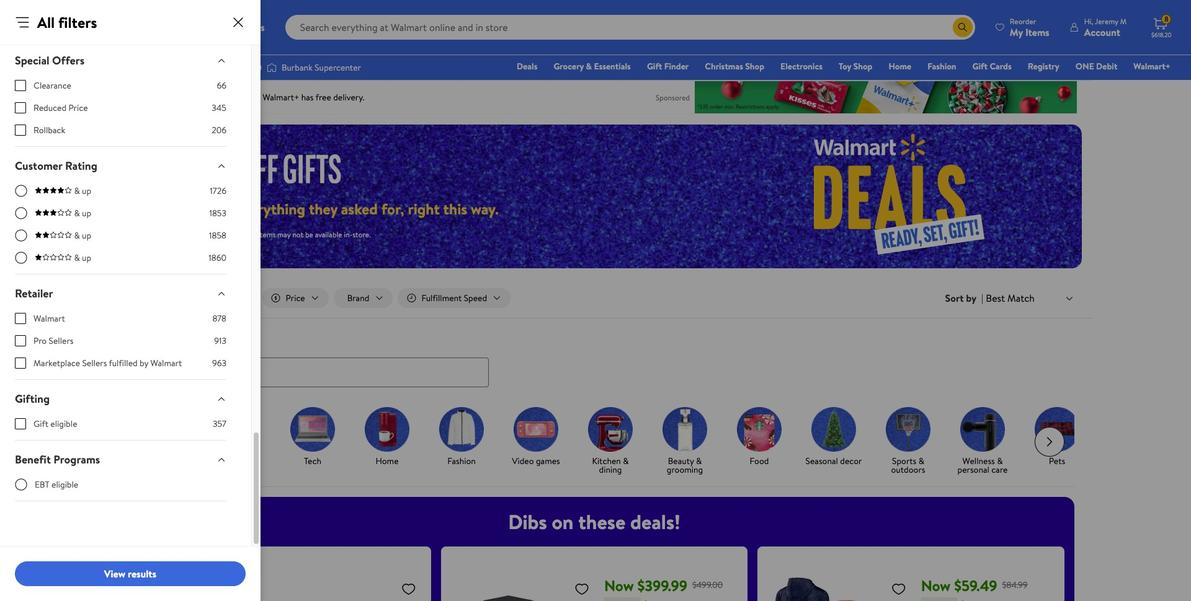 Task type: locate. For each thing, give the bounding box(es) containing it.
0 horizontal spatial home link
[[355, 407, 419, 468]]

1 horizontal spatial fashion link
[[922, 60, 962, 73]]

seasonal
[[806, 455, 838, 467]]

up
[[82, 185, 91, 197], [82, 207, 91, 220], [82, 230, 91, 242], [82, 252, 91, 264]]

beauty
[[668, 455, 694, 467]]

in-
[[214, 292, 224, 305]]

special offers button
[[5, 42, 236, 79]]

home right toy shop
[[889, 60, 911, 73]]

retailer
[[15, 286, 53, 301]]

shop wellness and self-care. image
[[960, 407, 1005, 452]]

1 vertical spatial sellers
[[82, 357, 107, 370]]

cards
[[990, 60, 1012, 73]]

flash deals image
[[141, 407, 186, 452]]

sellers right "pro"
[[49, 335, 74, 347]]

shop fashion. image
[[439, 407, 484, 452]]

now for now $59.49
[[921, 575, 951, 597]]

gift inside all filters 'dialog'
[[33, 418, 48, 431]]

& up for 1853
[[74, 207, 91, 220]]

pro
[[33, 335, 47, 347]]

eligible for ebt eligible
[[52, 479, 78, 491]]

gift left finder
[[647, 60, 662, 73]]

gift down gifting
[[33, 418, 48, 431]]

be
[[305, 230, 313, 240]]

on
[[216, 199, 232, 220], [552, 508, 574, 536]]

home link
[[883, 60, 917, 73], [355, 407, 419, 468]]

2 up from the top
[[82, 207, 91, 220]]

rollback
[[33, 124, 65, 136]]

on down 1726
[[216, 199, 232, 220]]

3 up from the top
[[82, 230, 91, 242]]

store
[[224, 292, 244, 305]]

up for 1858
[[82, 230, 91, 242]]

shop tech. image
[[290, 407, 335, 452]]

now right add to favorites list, xbox series x video game console, black image
[[604, 575, 634, 597]]

home down home image at the bottom left
[[376, 455, 399, 467]]

walmart image
[[20, 17, 100, 37]]

1 shop from the left
[[745, 60, 764, 73]]

0 horizontal spatial by
[[140, 357, 148, 370]]

by left |
[[966, 292, 976, 305]]

0 vertical spatial home
[[889, 60, 911, 73]]

|
[[981, 292, 983, 305]]

grocery & essentials link
[[548, 60, 636, 73]]

games
[[536, 455, 560, 467]]

pets
[[1049, 455, 1065, 467]]

1 vertical spatial eligible
[[52, 479, 78, 491]]

2 shop from the left
[[853, 60, 872, 73]]

0 horizontal spatial shop
[[745, 60, 764, 73]]

0 vertical spatial eligible
[[50, 418, 77, 431]]

group
[[134, 557, 421, 602]]

gift for gift cards
[[972, 60, 988, 73]]

2 horizontal spatial gift
[[972, 60, 988, 73]]

2 now from the left
[[921, 575, 951, 597]]

fulfilled
[[109, 357, 137, 370]]

all
[[37, 12, 55, 33]]

asked
[[341, 199, 378, 220]]

food link
[[727, 407, 792, 468]]

shop food image
[[737, 407, 782, 452]]

view results button
[[15, 562, 246, 587]]

4 up from the top
[[82, 252, 91, 264]]

on right the dibs
[[552, 508, 574, 536]]

None checkbox
[[15, 80, 26, 91], [15, 102, 26, 114], [15, 125, 26, 136], [15, 313, 26, 324], [15, 358, 26, 369], [15, 419, 26, 430], [15, 80, 26, 91], [15, 102, 26, 114], [15, 125, 26, 136], [15, 313, 26, 324], [15, 358, 26, 369], [15, 419, 26, 430]]

care
[[991, 464, 1008, 476]]

4 & up from the top
[[74, 252, 91, 264]]

grooming
[[667, 464, 703, 476]]

1 horizontal spatial shop
[[853, 60, 872, 73]]

kitchen
[[592, 455, 621, 467]]

retailer group
[[15, 313, 226, 380]]

1 horizontal spatial on
[[552, 508, 574, 536]]

checks.
[[211, 230, 234, 240]]

fashion down shop fashion. image
[[447, 455, 476, 467]]

3 & up from the top
[[74, 230, 91, 242]]

they
[[309, 199, 337, 220]]

1 horizontal spatial gift
[[647, 60, 662, 73]]

& up for 1860
[[74, 252, 91, 264]]

1 & up from the top
[[74, 185, 91, 197]]

items
[[258, 230, 276, 240]]

EBT eligible radio
[[15, 479, 27, 491]]

kitchen & dining
[[592, 455, 629, 476]]

1 vertical spatial on
[[552, 508, 574, 536]]

view results
[[104, 567, 156, 581]]

toy shop
[[839, 60, 872, 73]]

one debit link
[[1070, 60, 1123, 73]]

shop for toy shop
[[853, 60, 872, 73]]

retailer button
[[5, 275, 236, 313]]

8
[[1164, 14, 1169, 24]]

now
[[604, 575, 634, 597], [921, 575, 951, 597]]

shop holiday decor. image
[[811, 407, 856, 452]]

sellers
[[49, 335, 74, 347], [82, 357, 107, 370]]

0 horizontal spatial fashion link
[[429, 407, 494, 468]]

0 vertical spatial sellers
[[49, 335, 74, 347]]

sellers left fulfilled
[[82, 357, 107, 370]]

shop right christmas at the top right of page
[[745, 60, 764, 73]]

Search in deals search field
[[114, 358, 489, 387]]

$399.99
[[637, 575, 687, 597]]

$59.49
[[954, 575, 997, 597]]

0 horizontal spatial walmart
[[33, 313, 65, 325]]

sellers for marketplace
[[82, 357, 107, 370]]

1858
[[209, 230, 226, 242]]

Walmart Site-Wide search field
[[285, 15, 975, 40]]

deals link
[[511, 60, 543, 73]]

reduced price
[[33, 102, 88, 114]]

walmart right fulfilled
[[150, 357, 182, 370]]

None checkbox
[[15, 336, 26, 347]]

toy
[[839, 60, 851, 73]]

toy shop link
[[833, 60, 878, 73]]

major
[[124, 199, 161, 220]]

eligible right ebt
[[52, 479, 78, 491]]

now right the add to favorites list, men's fanatics branded heather navy new england patriots hook and ladder pullover hoodie icon
[[921, 575, 951, 597]]

None search field
[[99, 334, 1092, 387]]

finder
[[664, 60, 689, 73]]

878
[[213, 313, 226, 325]]

decor
[[840, 455, 862, 467]]

tech
[[304, 455, 321, 467]]

& up for 1858
[[74, 230, 91, 242]]

1 vertical spatial fashion link
[[429, 407, 494, 468]]

2 & up from the top
[[74, 207, 91, 220]]

1 horizontal spatial fashion
[[928, 60, 956, 73]]

sort by |
[[945, 292, 983, 305]]

in-store
[[214, 292, 244, 305]]

while supplies last. no rain checks. select items may not be available in-store.
[[124, 230, 371, 240]]

clearance
[[33, 79, 71, 92]]

1 horizontal spatial by
[[966, 292, 976, 305]]

deals
[[517, 60, 537, 73]]

now $399.99 $499.00
[[604, 575, 723, 597]]

sports & outdoors link
[[876, 407, 940, 477]]

by inside retailer group
[[140, 357, 148, 370]]

1 horizontal spatial now
[[921, 575, 951, 597]]

by right fulfilled
[[140, 357, 148, 370]]

eligible up benefit programs
[[50, 418, 77, 431]]

gift finder link
[[641, 60, 694, 73]]

3 out of 5 stars and up, 1853 items radio
[[15, 207, 27, 220]]

by
[[966, 292, 976, 305], [140, 357, 148, 370]]

& inside "link"
[[586, 60, 592, 73]]

dibs on these deals!
[[508, 508, 680, 536]]

shop beauty and grooming. image
[[663, 407, 707, 452]]

fashion link
[[922, 60, 962, 73], [429, 407, 494, 468]]

1 up from the top
[[82, 185, 91, 197]]

1 now from the left
[[604, 575, 634, 597]]

0 vertical spatial by
[[966, 292, 976, 305]]

1 horizontal spatial home
[[889, 60, 911, 73]]

1 vertical spatial by
[[140, 357, 148, 370]]

fashion left gift cards
[[928, 60, 956, 73]]

1 vertical spatial fashion
[[447, 455, 476, 467]]

gift finder
[[647, 60, 689, 73]]

fashion
[[928, 60, 956, 73], [447, 455, 476, 467]]

1726
[[210, 185, 226, 197]]

0 horizontal spatial now
[[604, 575, 634, 597]]

1 vertical spatial home
[[376, 455, 399, 467]]

1 horizontal spatial sellers
[[82, 357, 107, 370]]

shop right toy
[[853, 60, 872, 73]]

shop video games. image
[[514, 407, 558, 452]]

now $59.49 $84.99
[[921, 575, 1028, 597]]

1 horizontal spatial walmart
[[150, 357, 182, 370]]

0 horizontal spatial fashion
[[447, 455, 476, 467]]

1 vertical spatial walmart
[[150, 357, 182, 370]]

sort
[[945, 292, 964, 305]]

none checkbox inside retailer group
[[15, 336, 26, 347]]

available
[[315, 230, 342, 240]]

&
[[586, 60, 592, 73], [74, 185, 80, 197], [74, 207, 80, 220], [74, 230, 80, 242], [74, 252, 80, 264], [623, 455, 629, 467], [696, 455, 702, 467], [918, 455, 924, 467], [997, 455, 1003, 467]]

video games link
[[504, 407, 568, 468]]

walmart black friday deals for days image
[[728, 125, 1082, 269], [124, 153, 352, 184]]

registry
[[1028, 60, 1059, 73]]

gift left cards
[[972, 60, 988, 73]]

walmart up pro sellers
[[33, 313, 65, 325]]

0 horizontal spatial gift
[[33, 418, 48, 431]]

store.
[[352, 230, 371, 240]]

gift inside "link"
[[972, 60, 988, 73]]

0 horizontal spatial sellers
[[49, 335, 74, 347]]

close panel image
[[231, 15, 246, 30]]

beauty & grooming
[[667, 455, 703, 476]]

1 horizontal spatial walmart black friday deals for days image
[[728, 125, 1082, 269]]

gifting button
[[5, 380, 236, 418]]

no
[[186, 230, 195, 240]]

right
[[408, 199, 440, 220]]

0 horizontal spatial on
[[216, 199, 232, 220]]

in-store button
[[190, 288, 257, 308]]

0 vertical spatial fashion link
[[922, 60, 962, 73]]

0 vertical spatial home link
[[883, 60, 917, 73]]

up for 1860
[[82, 252, 91, 264]]

gift cards link
[[967, 60, 1017, 73]]



Task type: describe. For each thing, give the bounding box(es) containing it.
sponsored
[[656, 92, 690, 103]]

wellness
[[962, 455, 995, 467]]

rating
[[65, 158, 97, 174]]

not
[[292, 230, 303, 240]]

grocery
[[554, 60, 584, 73]]

kitchen & dining link
[[578, 407, 643, 477]]

sort and filter section element
[[99, 279, 1092, 318]]

electronics link
[[775, 60, 828, 73]]

in-
[[344, 230, 353, 240]]

1 vertical spatial home link
[[355, 407, 419, 468]]

electronics
[[780, 60, 823, 73]]

walmart+
[[1134, 60, 1171, 73]]

customer rating button
[[5, 147, 236, 185]]

filters
[[58, 12, 97, 33]]

eligible for gift eligible
[[50, 418, 77, 431]]

& inside kitchen & dining
[[623, 455, 629, 467]]

special
[[15, 53, 49, 68]]

results
[[128, 567, 156, 581]]

way.
[[471, 199, 499, 220]]

offers
[[52, 53, 84, 68]]

ebt
[[35, 479, 49, 491]]

$499.00
[[692, 579, 723, 592]]

pro sellers
[[33, 335, 74, 347]]

next slide for chipmodulewithimages list image
[[1035, 427, 1064, 457]]

gifting
[[15, 391, 50, 407]]

all filters dialog
[[0, 0, 261, 602]]

programs
[[54, 452, 100, 468]]

supplies
[[144, 230, 169, 240]]

dibs
[[508, 508, 547, 536]]

0 horizontal spatial home
[[376, 455, 399, 467]]

& inside beauty & grooming
[[696, 455, 702, 467]]

all filters
[[37, 12, 97, 33]]

marketplace
[[33, 357, 80, 370]]

Search search field
[[285, 15, 975, 40]]

66
[[217, 79, 226, 92]]

food
[[750, 455, 769, 467]]

gift for gift finder
[[647, 60, 662, 73]]

debit
[[1096, 60, 1117, 73]]

206
[[212, 124, 226, 136]]

beauty & grooming link
[[653, 407, 717, 477]]

2 out of 5 stars and up, 1858 items radio
[[15, 230, 27, 242]]

grocery & essentials
[[554, 60, 631, 73]]

shop kitchen and dining. image
[[588, 407, 633, 452]]

gift eligible
[[33, 418, 77, 431]]

these
[[578, 508, 625, 536]]

& inside wellness & personal care
[[997, 455, 1003, 467]]

one
[[1075, 60, 1094, 73]]

seasonal decor link
[[801, 407, 866, 468]]

1853
[[209, 207, 226, 220]]

for,
[[381, 199, 404, 220]]

customer rating option group
[[15, 185, 226, 274]]

christmas shop link
[[699, 60, 770, 73]]

add to favorites list, xbox series x video game console, black image
[[574, 582, 589, 597]]

outdoors
[[891, 464, 925, 476]]

1 out of 5 stars and up, 1860 items radio
[[15, 252, 27, 264]]

shop pets. image
[[1035, 407, 1079, 452]]

sellers for pro
[[49, 335, 74, 347]]

sports
[[892, 455, 916, 467]]

0 vertical spatial fashion
[[928, 60, 956, 73]]

price
[[68, 102, 88, 114]]

this
[[443, 199, 467, 220]]

christmas shop
[[705, 60, 764, 73]]

dining
[[599, 464, 622, 476]]

wellness & personal care link
[[950, 407, 1015, 477]]

registry link
[[1022, 60, 1065, 73]]

add to favorites list, men's fanatics branded heather navy new england patriots hook and ladder pullover hoodie image
[[891, 582, 906, 597]]

& inside sports & outdoors
[[918, 455, 924, 467]]

ebt eligible
[[35, 479, 78, 491]]

up for 1726
[[82, 185, 91, 197]]

special offers group
[[15, 79, 226, 146]]

gift for gift eligible
[[33, 418, 48, 431]]

major savings on everything they asked for, right this way.
[[124, 199, 499, 220]]

shop toys. image
[[216, 407, 261, 452]]

wellness & personal care
[[958, 455, 1008, 476]]

up for 1853
[[82, 207, 91, 220]]

& up for 1726
[[74, 185, 91, 197]]

personal
[[958, 464, 989, 476]]

rain
[[197, 230, 209, 240]]

home image
[[365, 407, 409, 452]]

add to favorites list, skinceuticals clarifying clay deep pore cleansing masque for normal, oily, combination skin 60 ml / 2.4 fl. oz. image
[[401, 582, 416, 597]]

4 out of 5 stars and up, 1726 items radio
[[15, 185, 27, 197]]

0 vertical spatial walmart
[[33, 313, 65, 325]]

deals!
[[630, 508, 680, 536]]

video games
[[512, 455, 560, 467]]

select
[[236, 230, 256, 240]]

now for now $399.99
[[604, 575, 634, 597]]

0 vertical spatial on
[[216, 199, 232, 220]]

0 horizontal spatial walmart black friday deals for days image
[[124, 153, 352, 184]]

benefit
[[15, 452, 51, 468]]

savings
[[165, 199, 212, 220]]

shop for christmas shop
[[745, 60, 764, 73]]

last.
[[171, 230, 184, 240]]

benefit programs
[[15, 452, 100, 468]]

view
[[104, 567, 125, 581]]

customer
[[15, 158, 62, 174]]

customer rating
[[15, 158, 97, 174]]

913
[[214, 335, 226, 347]]

while
[[124, 230, 142, 240]]

shop sports and outdoors. image
[[886, 407, 930, 452]]

by inside "sort and filter section" element
[[966, 292, 976, 305]]

1 horizontal spatial home link
[[883, 60, 917, 73]]

video
[[512, 455, 534, 467]]

marketplace sellers fulfilled by walmart
[[33, 357, 182, 370]]

357
[[213, 418, 226, 431]]



Task type: vqa. For each thing, say whether or not it's contained in the screenshot.
Gift Eligible
yes



